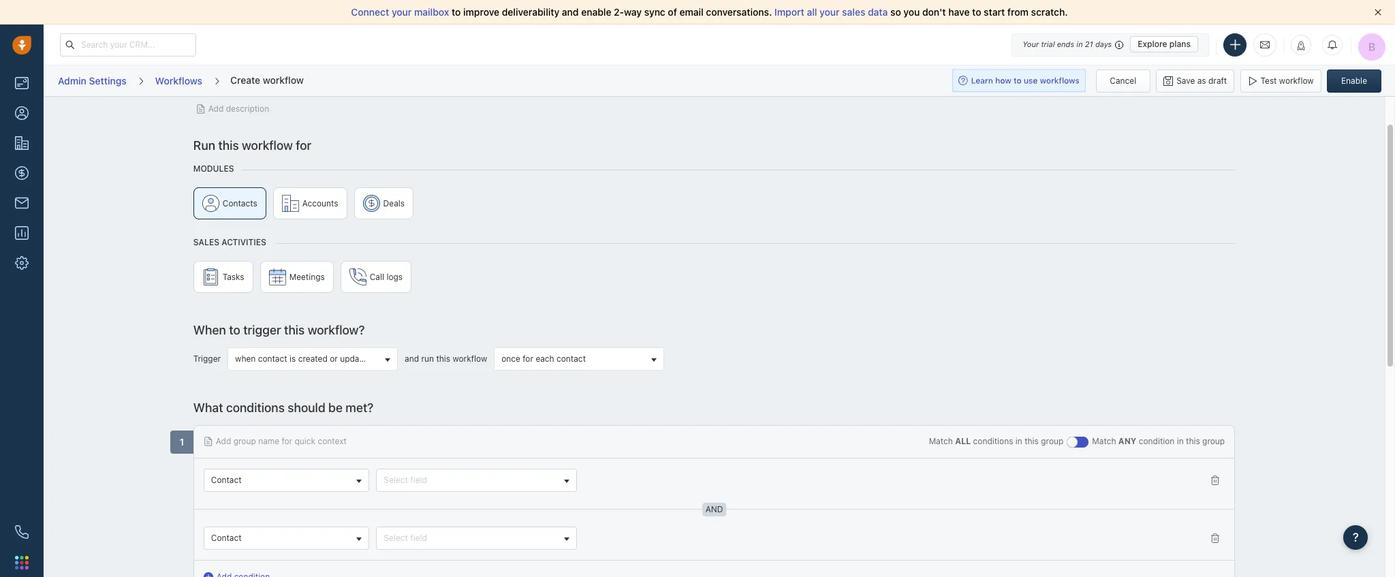 Task type: describe. For each thing, give the bounding box(es) containing it.
1 contact from the left
[[258, 354, 287, 364]]

create
[[230, 74, 260, 86]]

workflow?
[[308, 323, 365, 337]]

contact button for second select field button
[[204, 527, 370, 550]]

1 vertical spatial and
[[405, 354, 419, 364]]

0 horizontal spatial conditions
[[226, 401, 285, 415]]

for inside button
[[523, 354, 534, 364]]

create workflow
[[230, 74, 304, 86]]

tasks
[[223, 272, 244, 282]]

draft
[[1209, 75, 1227, 86]]

start
[[984, 6, 1005, 18]]

when contact is created or updated
[[235, 354, 372, 364]]

settings
[[89, 75, 127, 86]]

contact for second select field button from the bottom of the page
[[211, 475, 242, 485]]

1 horizontal spatial to
[[452, 6, 461, 18]]

call logs
[[370, 272, 403, 282]]

for for add group name for quick context
[[282, 436, 292, 446]]

deliverability
[[502, 6, 560, 18]]

conversations.
[[706, 6, 772, 18]]

when contact is created or updated button
[[228, 348, 398, 371]]

deals
[[383, 198, 405, 208]]

all
[[807, 6, 817, 18]]

explore plans link
[[1131, 36, 1199, 52]]

you
[[904, 6, 920, 18]]

your
[[1023, 40, 1039, 48]]

any
[[1119, 436, 1137, 446]]

trigger
[[193, 354, 221, 364]]

each
[[536, 354, 554, 364]]

2 select from the top
[[384, 533, 408, 543]]

activities
[[222, 237, 266, 247]]

don't
[[923, 6, 946, 18]]

admin settings
[[58, 75, 127, 86]]

updated
[[340, 354, 372, 364]]

2 horizontal spatial to
[[973, 6, 982, 18]]

your trial ends in 21 days
[[1023, 40, 1112, 48]]

be
[[329, 401, 343, 415]]

or
[[330, 354, 338, 364]]

for for run this workflow for
[[296, 138, 312, 153]]

when
[[235, 354, 256, 364]]

connect your mailbox to improve deliverability and enable 2-way sync of email conversations. import all your sales data so you don't have to start from scratch.
[[351, 6, 1068, 18]]

once for each contact button
[[494, 348, 665, 371]]

cancel button
[[1096, 69, 1151, 92]]

import all your sales data link
[[775, 6, 891, 18]]

tasks button
[[193, 261, 253, 293]]

freshworks switcher image
[[15, 556, 29, 570]]

once for each contact
[[502, 354, 586, 364]]

cancel
[[1110, 75, 1137, 86]]

connect your mailbox link
[[351, 6, 452, 18]]

0 horizontal spatial to
[[229, 323, 240, 337]]

add for add description
[[208, 104, 224, 114]]

context
[[318, 436, 347, 446]]

description
[[226, 104, 269, 114]]

save
[[1177, 75, 1196, 86]]

is
[[290, 354, 296, 364]]

2 contact from the left
[[557, 354, 586, 364]]

created
[[298, 354, 328, 364]]

what
[[193, 401, 223, 415]]

test
[[1261, 75, 1277, 86]]

2 select field button from the top
[[376, 527, 577, 550]]

match for match all conditions in this group
[[929, 436, 953, 446]]

way
[[624, 6, 642, 18]]

import
[[775, 6, 805, 18]]

email
[[680, 6, 704, 18]]

so
[[891, 6, 901, 18]]

phone image
[[15, 525, 29, 539]]

met?
[[346, 401, 374, 415]]

as
[[1198, 75, 1207, 86]]

contact button for second select field button from the bottom of the page
[[204, 469, 370, 492]]

phone element
[[8, 519, 35, 546]]

1 your from the left
[[392, 6, 412, 18]]

once
[[502, 354, 521, 364]]

field for second select field button
[[410, 533, 427, 543]]

in for ends
[[1077, 40, 1083, 48]]

quick
[[295, 436, 316, 446]]

match for match any condition in this group
[[1093, 436, 1117, 446]]

logs
[[387, 272, 403, 282]]

admin
[[58, 75, 87, 86]]

sales
[[193, 237, 219, 247]]

call logs button
[[341, 261, 412, 293]]

1 horizontal spatial and
[[562, 6, 579, 18]]

explore plans
[[1138, 39, 1191, 49]]

days
[[1096, 40, 1112, 48]]

add description
[[208, 104, 269, 114]]

have
[[949, 6, 970, 18]]

deals button
[[354, 187, 414, 219]]

enable
[[581, 6, 612, 18]]

group for sales activities
[[193, 261, 1236, 300]]

improve
[[463, 6, 500, 18]]

match any condition in this group
[[1093, 436, 1225, 446]]

ends
[[1057, 40, 1075, 48]]

21
[[1085, 40, 1094, 48]]

data
[[868, 6, 888, 18]]

sales activities
[[193, 237, 266, 247]]

explore
[[1138, 39, 1168, 49]]

run
[[193, 138, 215, 153]]

modules
[[193, 164, 234, 174]]



Task type: locate. For each thing, give the bounding box(es) containing it.
group
[[193, 187, 1236, 226], [193, 261, 1236, 300]]

0 horizontal spatial and
[[405, 354, 419, 364]]

group for modules
[[193, 187, 1236, 226]]

when
[[193, 323, 226, 337]]

for up accounts button
[[296, 138, 312, 153]]

1 contact from the top
[[211, 475, 242, 485]]

to right when
[[229, 323, 240, 337]]

2 horizontal spatial group
[[1203, 436, 1225, 446]]

2 your from the left
[[820, 6, 840, 18]]

1 select field button from the top
[[376, 469, 577, 492]]

workflow inside button
[[1280, 75, 1314, 86]]

1 vertical spatial select field
[[384, 533, 427, 543]]

from
[[1008, 6, 1029, 18]]

0 vertical spatial field
[[410, 475, 427, 485]]

0 horizontal spatial your
[[392, 6, 412, 18]]

1 vertical spatial contact button
[[204, 527, 370, 550]]

should
[[288, 401, 326, 415]]

test workflow button
[[1241, 69, 1322, 92]]

add for add group name for quick context
[[216, 436, 231, 446]]

2 select field from the top
[[384, 533, 427, 543]]

to
[[452, 6, 461, 18], [973, 6, 982, 18], [229, 323, 240, 337]]

connect
[[351, 6, 389, 18]]

0 vertical spatial select field button
[[376, 469, 577, 492]]

contacts
[[223, 198, 257, 208]]

1 horizontal spatial for
[[296, 138, 312, 153]]

test workflow
[[1261, 75, 1314, 86]]

0 vertical spatial add
[[208, 104, 224, 114]]

sync
[[645, 6, 666, 18]]

sales
[[842, 6, 866, 18]]

for left quick
[[282, 436, 292, 446]]

2 horizontal spatial in
[[1177, 436, 1184, 446]]

contacts button
[[193, 187, 266, 219]]

2 horizontal spatial for
[[523, 354, 534, 364]]

2 vertical spatial for
[[282, 436, 292, 446]]

2 contact button from the top
[[204, 527, 370, 550]]

0 horizontal spatial in
[[1016, 436, 1023, 446]]

conditions right the all
[[974, 436, 1014, 446]]

select field button
[[376, 469, 577, 492], [376, 527, 577, 550]]

when to trigger this workflow?
[[193, 323, 365, 337]]

workflow
[[263, 74, 304, 86], [1280, 75, 1314, 86], [242, 138, 293, 153], [453, 354, 487, 364]]

1 vertical spatial select
[[384, 533, 408, 543]]

and left run
[[405, 354, 419, 364]]

group for match all conditions in this group
[[1041, 436, 1064, 446]]

match all conditions in this group
[[929, 436, 1064, 446]]

add left description
[[208, 104, 224, 114]]

all
[[956, 436, 971, 446]]

group containing tasks
[[193, 261, 1236, 300]]

0 vertical spatial select field
[[384, 475, 427, 485]]

trial
[[1042, 40, 1055, 48]]

condition
[[1139, 436, 1175, 446]]

email image
[[1261, 39, 1270, 50]]

1 group from the top
[[193, 187, 1236, 226]]

1 vertical spatial group
[[193, 261, 1236, 300]]

save as draft button
[[1157, 69, 1235, 92]]

workflow down description
[[242, 138, 293, 153]]

Search your CRM... text field
[[60, 33, 196, 56]]

1 horizontal spatial your
[[820, 6, 840, 18]]

2 group from the left
[[1041, 436, 1064, 446]]

group
[[233, 436, 256, 446], [1041, 436, 1064, 446], [1203, 436, 1225, 446]]

call
[[370, 272, 384, 282]]

1 vertical spatial add
[[216, 436, 231, 446]]

0 horizontal spatial for
[[282, 436, 292, 446]]

to right mailbox
[[452, 6, 461, 18]]

field for second select field button from the bottom of the page
[[410, 475, 427, 485]]

1 field from the top
[[410, 475, 427, 485]]

3 group from the left
[[1203, 436, 1225, 446]]

enable
[[1342, 75, 1368, 86]]

add group name for quick context
[[216, 436, 347, 446]]

contact
[[258, 354, 287, 364], [557, 354, 586, 364]]

group containing contacts
[[193, 187, 1236, 226]]

1 vertical spatial contact
[[211, 533, 242, 543]]

and run this workflow
[[405, 354, 487, 364]]

1 match from the left
[[929, 436, 953, 446]]

1 group from the left
[[233, 436, 256, 446]]

to left 'start'
[[973, 6, 982, 18]]

your
[[392, 6, 412, 18], [820, 6, 840, 18]]

in for conditions
[[1016, 436, 1023, 446]]

plans
[[1170, 39, 1191, 49]]

add
[[208, 104, 224, 114], [216, 436, 231, 446]]

admin settings link
[[57, 70, 127, 91]]

1 vertical spatial for
[[523, 354, 534, 364]]

close image
[[1375, 9, 1382, 16]]

scratch.
[[1032, 6, 1068, 18]]

field
[[410, 475, 427, 485], [410, 533, 427, 543]]

contact for second select field button
[[211, 533, 242, 543]]

match left the all
[[929, 436, 953, 446]]

0 vertical spatial for
[[296, 138, 312, 153]]

contact left is
[[258, 354, 287, 364]]

2 match from the left
[[1093, 436, 1117, 446]]

in right condition
[[1177, 436, 1184, 446]]

1 vertical spatial field
[[410, 533, 427, 543]]

contact right each
[[557, 354, 586, 364]]

workflow right "create"
[[263, 74, 304, 86]]

1 horizontal spatial contact
[[557, 354, 586, 364]]

0 vertical spatial contact button
[[204, 469, 370, 492]]

select
[[384, 475, 408, 485], [384, 533, 408, 543]]

1 horizontal spatial conditions
[[974, 436, 1014, 446]]

in
[[1077, 40, 1083, 48], [1016, 436, 1023, 446], [1177, 436, 1184, 446]]

of
[[668, 6, 677, 18]]

0 vertical spatial conditions
[[226, 401, 285, 415]]

1 vertical spatial select field button
[[376, 527, 577, 550]]

and left enable at the left
[[562, 6, 579, 18]]

match
[[929, 436, 953, 446], [1093, 436, 1117, 446]]

1 horizontal spatial match
[[1093, 436, 1117, 446]]

workflow left once
[[453, 354, 487, 364]]

your left mailbox
[[392, 6, 412, 18]]

select field
[[384, 475, 427, 485], [384, 533, 427, 543]]

2 field from the top
[[410, 533, 427, 543]]

2 contact from the top
[[211, 533, 242, 543]]

1 contact button from the top
[[204, 469, 370, 492]]

for left each
[[523, 354, 534, 364]]

workflows link
[[154, 70, 203, 91]]

name
[[258, 436, 279, 446]]

conditions up name
[[226, 401, 285, 415]]

meetings button
[[260, 261, 334, 293]]

match left any
[[1093, 436, 1117, 446]]

your right all
[[820, 6, 840, 18]]

save as draft
[[1177, 75, 1227, 86]]

0 horizontal spatial contact
[[258, 354, 287, 364]]

add down the what
[[216, 436, 231, 446]]

meetings
[[289, 272, 325, 282]]

accounts button
[[273, 187, 347, 219]]

2-
[[614, 6, 624, 18]]

0 vertical spatial and
[[562, 6, 579, 18]]

0 horizontal spatial group
[[233, 436, 256, 446]]

in for condition
[[1177, 436, 1184, 446]]

what conditions should be met?
[[193, 401, 374, 415]]

in right the all
[[1016, 436, 1023, 446]]

1 select from the top
[[384, 475, 408, 485]]

workflow right test
[[1280, 75, 1314, 86]]

run this workflow for
[[193, 138, 312, 153]]

trigger
[[243, 323, 281, 337]]

0 horizontal spatial match
[[929, 436, 953, 446]]

1 select field from the top
[[384, 475, 427, 485]]

1 horizontal spatial in
[[1077, 40, 1083, 48]]

2 group from the top
[[193, 261, 1236, 300]]

1 horizontal spatial group
[[1041, 436, 1064, 446]]

group for match any condition in this group
[[1203, 436, 1225, 446]]

in left 21
[[1077, 40, 1083, 48]]

1 vertical spatial conditions
[[974, 436, 1014, 446]]

run
[[421, 354, 434, 364]]

contact
[[211, 475, 242, 485], [211, 533, 242, 543]]

workflows
[[155, 75, 202, 86]]

0 vertical spatial select
[[384, 475, 408, 485]]

0 vertical spatial contact
[[211, 475, 242, 485]]

enable button
[[1328, 69, 1382, 92]]

0 vertical spatial group
[[193, 187, 1236, 226]]

conditions
[[226, 401, 285, 415], [974, 436, 1014, 446]]



Task type: vqa. For each thing, say whether or not it's contained in the screenshot.
users inside the Zalo Engage with your users on Zalo via chat
no



